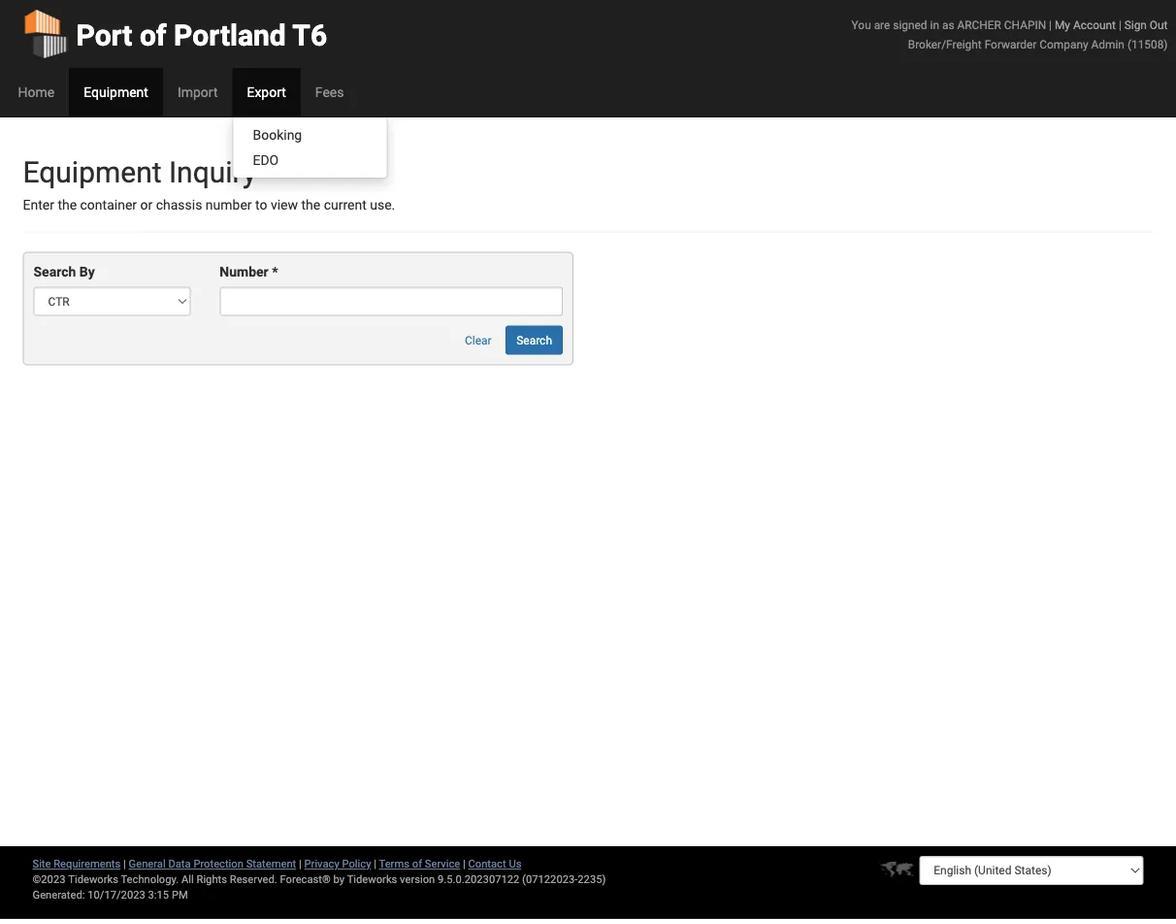 Task type: describe. For each thing, give the bounding box(es) containing it.
you
[[852, 18, 872, 32]]

by
[[79, 264, 95, 280]]

*
[[272, 264, 278, 280]]

tideworks
[[347, 873, 397, 886]]

t6
[[293, 18, 327, 52]]

Number * text field
[[220, 287, 563, 316]]

you are signed in as archer chapin | my account | sign out broker/freight forwarder company admin (11508)
[[852, 18, 1168, 51]]

edo link
[[233, 148, 387, 173]]

broker/freight
[[909, 37, 982, 51]]

protection
[[194, 858, 244, 870]]

inquiry
[[169, 155, 256, 189]]

service
[[425, 858, 460, 870]]

chassis
[[156, 197, 202, 213]]

search button
[[506, 326, 563, 355]]

booking link
[[233, 122, 387, 148]]

portland
[[174, 18, 286, 52]]

rights
[[197, 873, 227, 886]]

privacy
[[304, 858, 340, 870]]

equipment for equipment
[[84, 84, 148, 100]]

search for search
[[517, 333, 552, 347]]

site requirements link
[[33, 858, 121, 870]]

equipment inquiry enter the container or chassis number to view the current use.
[[23, 155, 395, 213]]

all
[[182, 873, 194, 886]]

number *
[[220, 264, 278, 280]]

home
[[18, 84, 55, 100]]

general data protection statement link
[[129, 858, 296, 870]]

company
[[1040, 37, 1089, 51]]

technology.
[[121, 873, 179, 886]]

(07122023-
[[522, 873, 578, 886]]

my account link
[[1055, 18, 1116, 32]]

3:15
[[148, 889, 169, 901]]

9.5.0.202307122
[[438, 873, 520, 886]]

statement
[[246, 858, 296, 870]]

signed
[[893, 18, 928, 32]]

import
[[178, 84, 218, 100]]

search for search by
[[33, 264, 76, 280]]

sign out link
[[1125, 18, 1168, 32]]

port
[[76, 18, 132, 52]]

clear button
[[454, 326, 503, 355]]

generated:
[[33, 889, 85, 901]]

of inside site requirements | general data protection statement | privacy policy | terms of service | contact us ©2023 tideworks technology. all rights reserved. forecast® by tideworks version 9.5.0.202307122 (07122023-2235) generated: 10/17/2023 3:15 pm
[[412, 858, 422, 870]]

booking
[[253, 127, 302, 143]]

forecast®
[[280, 873, 331, 886]]

forwarder
[[985, 37, 1037, 51]]

fees
[[315, 84, 344, 100]]

pm
[[172, 889, 188, 901]]

are
[[874, 18, 891, 32]]

version
[[400, 873, 435, 886]]

0 horizontal spatial of
[[140, 18, 167, 52]]



Task type: vqa. For each thing, say whether or not it's contained in the screenshot.
Up
no



Task type: locate. For each thing, give the bounding box(es) containing it.
the right view
[[301, 197, 321, 213]]

enter
[[23, 197, 54, 213]]

the
[[58, 197, 77, 213], [301, 197, 321, 213]]

privacy policy link
[[304, 858, 371, 870]]

|
[[1050, 18, 1052, 32], [1119, 18, 1122, 32], [123, 858, 126, 870], [299, 858, 302, 870], [374, 858, 377, 870], [463, 858, 466, 870]]

account
[[1074, 18, 1116, 32]]

by
[[334, 873, 345, 886]]

equipment button
[[69, 68, 163, 117]]

edo
[[253, 152, 279, 168]]

| left my
[[1050, 18, 1052, 32]]

| left sign
[[1119, 18, 1122, 32]]

| left general at the left of the page
[[123, 858, 126, 870]]

equipment down port
[[84, 84, 148, 100]]

in
[[931, 18, 940, 32]]

booking edo
[[253, 127, 302, 168]]

the right enter
[[58, 197, 77, 213]]

1 horizontal spatial search
[[517, 333, 552, 347]]

contact
[[468, 858, 506, 870]]

| up 9.5.0.202307122
[[463, 858, 466, 870]]

or
[[140, 197, 153, 213]]

| up tideworks
[[374, 858, 377, 870]]

reserved.
[[230, 873, 277, 886]]

site
[[33, 858, 51, 870]]

site requirements | general data protection statement | privacy policy | terms of service | contact us ©2023 tideworks technology. all rights reserved. forecast® by tideworks version 9.5.0.202307122 (07122023-2235) generated: 10/17/2023 3:15 pm
[[33, 858, 606, 901]]

1 vertical spatial equipment
[[23, 155, 162, 189]]

import button
[[163, 68, 232, 117]]

contact us link
[[468, 858, 522, 870]]

terms
[[379, 858, 410, 870]]

search left by
[[33, 264, 76, 280]]

export
[[247, 84, 286, 100]]

0 horizontal spatial the
[[58, 197, 77, 213]]

view
[[271, 197, 298, 213]]

to
[[255, 197, 267, 213]]

1 the from the left
[[58, 197, 77, 213]]

1 vertical spatial of
[[412, 858, 422, 870]]

2 the from the left
[[301, 197, 321, 213]]

search by
[[33, 264, 95, 280]]

search
[[33, 264, 76, 280], [517, 333, 552, 347]]

current
[[324, 197, 367, 213]]

equipment inside equipment inquiry enter the container or chassis number to view the current use.
[[23, 155, 162, 189]]

data
[[168, 858, 191, 870]]

| up forecast®
[[299, 858, 302, 870]]

requirements
[[54, 858, 121, 870]]

search inside button
[[517, 333, 552, 347]]

1 horizontal spatial of
[[412, 858, 422, 870]]

of
[[140, 18, 167, 52], [412, 858, 422, 870]]

search right clear button
[[517, 333, 552, 347]]

of right port
[[140, 18, 167, 52]]

0 vertical spatial equipment
[[84, 84, 148, 100]]

home button
[[3, 68, 69, 117]]

terms of service link
[[379, 858, 460, 870]]

clear
[[465, 333, 492, 347]]

port of portland t6 link
[[23, 0, 327, 68]]

0 vertical spatial of
[[140, 18, 167, 52]]

port of portland t6
[[76, 18, 327, 52]]

(11508)
[[1128, 37, 1168, 51]]

chapin
[[1005, 18, 1047, 32]]

sign
[[1125, 18, 1147, 32]]

use.
[[370, 197, 395, 213]]

my
[[1055, 18, 1071, 32]]

export button
[[232, 68, 301, 117]]

as
[[943, 18, 955, 32]]

number
[[220, 264, 269, 280]]

10/17/2023
[[88, 889, 145, 901]]

policy
[[342, 858, 371, 870]]

equipment
[[84, 84, 148, 100], [23, 155, 162, 189]]

©2023 tideworks
[[33, 873, 118, 886]]

equipment for equipment inquiry enter the container or chassis number to view the current use.
[[23, 155, 162, 189]]

admin
[[1092, 37, 1125, 51]]

0 vertical spatial search
[[33, 264, 76, 280]]

container
[[80, 197, 137, 213]]

of up version
[[412, 858, 422, 870]]

1 horizontal spatial the
[[301, 197, 321, 213]]

out
[[1150, 18, 1168, 32]]

2235)
[[578, 873, 606, 886]]

0 horizontal spatial search
[[33, 264, 76, 280]]

archer
[[958, 18, 1002, 32]]

equipment inside equipment "dropdown button"
[[84, 84, 148, 100]]

us
[[509, 858, 522, 870]]

fees button
[[301, 68, 359, 117]]

equipment up container
[[23, 155, 162, 189]]

number
[[206, 197, 252, 213]]

1 vertical spatial search
[[517, 333, 552, 347]]

general
[[129, 858, 166, 870]]



